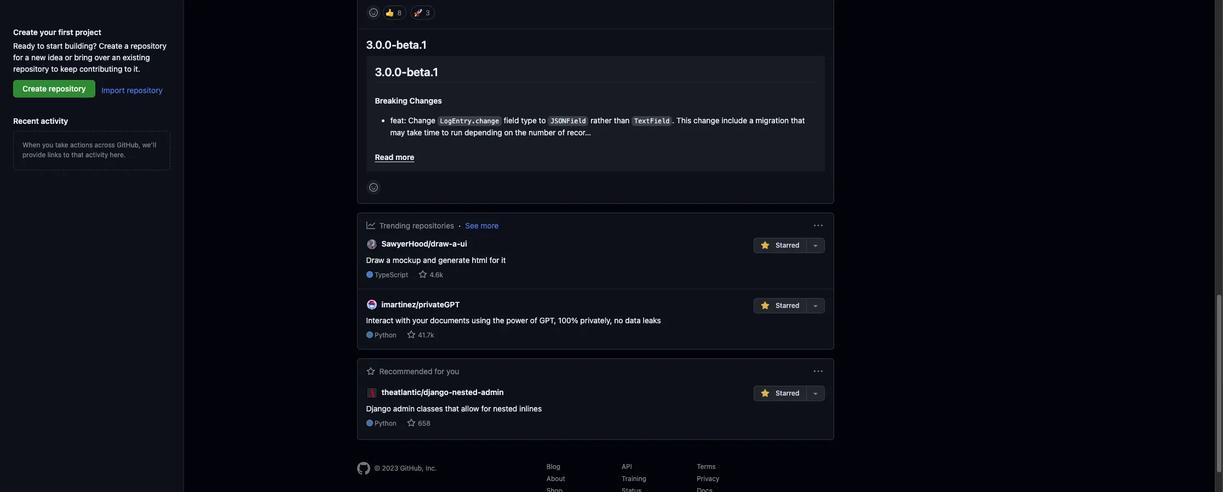 Task type: describe. For each thing, give the bounding box(es) containing it.
star fill image for draw a mockup and generate html for it
[[761, 241, 770, 250]]

0 horizontal spatial admin
[[393, 404, 415, 413]]

starred button for django admin classes that allow for nested inlines
[[754, 386, 807, 401]]

👍 8
[[386, 7, 402, 18]]

add this repository to a list image for django admin classes that allow for nested inlines
[[811, 389, 820, 398]]

number
[[529, 128, 556, 137]]

starred for interact with your documents using the power of gpt, 100% privately, no data leaks
[[774, 302, 800, 310]]

training
[[622, 475, 647, 483]]

using
[[472, 316, 491, 325]]

4.6k
[[430, 271, 443, 279]]

terms
[[697, 462, 716, 471]]

and
[[423, 255, 436, 265]]

2023
[[382, 464, 399, 472]]

privately,
[[581, 316, 613, 325]]

to left it.
[[124, 64, 132, 73]]

repository down keep
[[49, 84, 86, 93]]

ready
[[13, 41, 35, 50]]

mockup
[[393, 255, 421, 265]]

🚀 3
[[414, 7, 430, 18]]

django
[[366, 404, 391, 413]]

api
[[622, 462, 632, 471]]

new
[[31, 53, 46, 62]]

1 horizontal spatial admin
[[481, 388, 504, 397]]

jsonfield
[[551, 117, 586, 125]]

a right draw
[[387, 255, 391, 265]]

imartinez/privategpt link
[[382, 299, 460, 310]]

1 vertical spatial the
[[493, 316, 505, 325]]

create for create repository
[[22, 84, 47, 93]]

draw
[[366, 255, 385, 265]]

changes
[[410, 96, 442, 105]]

textfield
[[635, 117, 670, 125]]

repository up existing
[[131, 41, 167, 50]]

add this repository to a list image for interact with your documents using the power of gpt, 100% privately, no data leaks
[[811, 302, 820, 310]]

provide
[[22, 151, 46, 159]]

about
[[547, 475, 566, 483]]

to inside when you take actions across github, we'll provide links to that activity here.
[[63, 151, 70, 159]]

repository down it.
[[127, 85, 163, 95]]

power
[[507, 316, 528, 325]]

starred button for interact with your documents using the power of gpt, 100% privately, no data leaks
[[754, 298, 807, 314]]

for left 'it'
[[490, 255, 500, 265]]

html
[[472, 255, 488, 265]]

. this change include a migration that may take time to run depending on the number of recor…
[[391, 116, 805, 137]]

starred button for draw a mockup and generate html for it
[[754, 238, 807, 253]]

generate
[[439, 255, 470, 265]]

blog link
[[547, 462, 561, 471]]

a up existing
[[125, 41, 129, 50]]

links
[[47, 151, 62, 159]]

3.0.0-beta.1 inside card preview element
[[375, 65, 439, 78]]

privacy
[[697, 475, 720, 483]]

bring
[[74, 53, 93, 62]]

here.
[[110, 151, 126, 159]]

repo details element for generate
[[366, 270, 506, 280]]

classes
[[417, 404, 443, 413]]

time
[[424, 128, 440, 137]]

1 vertical spatial create
[[99, 41, 122, 50]]

add this repository to a list image for draw a mockup and generate html for it
[[811, 241, 820, 250]]

python for django
[[375, 419, 397, 427]]

feat:
[[391, 116, 406, 125]]

import
[[102, 85, 125, 95]]

blog
[[547, 462, 561, 471]]

create for create your first project ready to start building? create a repository for a new idea or bring over an existing repository to keep contributing to it.
[[13, 27, 38, 37]]

recommended
[[380, 367, 433, 376]]

add or remove reactions image
[[369, 183, 378, 192]]

3
[[426, 9, 430, 17]]

over
[[95, 53, 110, 62]]

to down the idea
[[51, 64, 58, 73]]

api training
[[622, 462, 647, 483]]

read
[[375, 152, 394, 162]]

python for interact
[[375, 331, 397, 340]]

actions
[[70, 141, 93, 149]]

@theatlantic profile image
[[366, 387, 377, 398]]

documents
[[430, 316, 470, 325]]

interact with your documents using the power of gpt, 100% privately, no data leaks
[[366, 316, 661, 325]]

trending repositories · see more
[[380, 221, 499, 230]]

that inside when you take actions across github, we'll provide links to that activity here.
[[71, 151, 84, 159]]

footer containing blog
[[357, 462, 834, 492]]

recommended for you
[[380, 367, 460, 376]]

star fill image for interact with your documents using the power of gpt, 100% privately, no data leaks
[[761, 302, 770, 310]]

sawyerhood/draw-a-ui
[[382, 239, 467, 249]]

© 2023 github, inc. link
[[357, 462, 516, 475]]

41.7k
[[418, 331, 434, 340]]

sawyerhood/draw-a-ui link
[[382, 238, 467, 250]]

@imartinez profile image
[[366, 300, 377, 310]]

change
[[408, 116, 436, 125]]

may
[[391, 128, 405, 137]]

for up theatlantic/django-nested-admin
[[435, 367, 445, 376]]

create your first project ready to start building? create a repository for a new idea or bring over an existing repository to keep contributing to it.
[[13, 27, 167, 73]]

take inside when you take actions across github, we'll provide links to that activity here.
[[55, 141, 68, 149]]

start
[[46, 41, 63, 50]]

imartinez/privategpt
[[382, 300, 460, 309]]

658
[[418, 419, 431, 427]]

first
[[58, 27, 73, 37]]

run
[[451, 128, 463, 137]]

8
[[398, 9, 402, 17]]

1 vertical spatial your
[[413, 316, 428, 325]]

sawyerhood/draw-
[[382, 239, 453, 249]]

0 horizontal spatial activity
[[41, 116, 68, 126]]

when you take actions across github, we'll provide links to that activity here.
[[22, 141, 156, 159]]

it.
[[134, 64, 140, 73]]

depending
[[465, 128, 502, 137]]

about link
[[547, 475, 566, 483]]

see more link
[[465, 220, 499, 231]]

the inside the . this change include a migration that may take time to run depending on the number of recor…
[[515, 128, 527, 137]]



Task type: locate. For each thing, give the bounding box(es) containing it.
create up an
[[99, 41, 122, 50]]

1 vertical spatial beta.1
[[407, 65, 439, 78]]

0 horizontal spatial more
[[396, 152, 415, 162]]

create down new
[[22, 84, 47, 93]]

1 horizontal spatial github,
[[400, 464, 424, 472]]

add or remove reactions element left 👍
[[366, 5, 381, 20]]

©
[[375, 464, 381, 472]]

to inside the . this change include a migration that may take time to run depending on the number of recor…
[[442, 128, 449, 137]]

across
[[95, 141, 115, 149]]

create repository
[[22, 84, 86, 93]]

star image for mockup
[[419, 270, 428, 279]]

0 vertical spatial activity
[[41, 116, 68, 126]]

github, up 'here.'
[[117, 141, 140, 149]]

add or remove reactions image
[[369, 8, 378, 17]]

feat: change logentry.change field type to jsonfield rather than textfield
[[391, 116, 670, 125]]

theatlantic/django-nested-admin
[[382, 388, 504, 397]]

create
[[13, 27, 38, 37], [99, 41, 122, 50], [22, 84, 47, 93]]

footer
[[357, 462, 834, 492]]

0 vertical spatial your
[[40, 27, 56, 37]]

1 vertical spatial 3.0.0-beta.1
[[375, 65, 439, 78]]

read more
[[375, 152, 415, 162]]

2 horizontal spatial that
[[791, 116, 805, 125]]

create up ready
[[13, 27, 38, 37]]

0 vertical spatial you
[[42, 141, 53, 149]]

1 star fill image from the top
[[761, 241, 770, 250]]

beta.1 inside card preview element
[[407, 65, 439, 78]]

repo details element down django admin classes that allow for nested inlines
[[366, 419, 542, 428]]

star image left 41.7k
[[407, 331, 416, 340]]

python down django
[[375, 419, 397, 427]]

0 vertical spatial star image
[[419, 270, 428, 279]]

that inside the . this change include a migration that may take time to run depending on the number of recor…
[[791, 116, 805, 125]]

repository down new
[[13, 64, 49, 73]]

🚀
[[414, 7, 422, 18]]

4.6k link
[[419, 270, 443, 279]]

658 link
[[407, 419, 431, 427]]

repo details element
[[366, 270, 506, 280], [366, 331, 661, 341], [366, 419, 542, 428]]

1 vertical spatial activity
[[86, 151, 108, 159]]

0 vertical spatial add this repository to a list image
[[811, 241, 820, 250]]

star image for classes
[[407, 419, 416, 427]]

for
[[13, 53, 23, 62], [490, 255, 500, 265], [435, 367, 445, 376], [482, 404, 491, 413]]

1 add or remove reactions element from the top
[[366, 5, 381, 20]]

beta.1 down 🚀
[[397, 38, 427, 51]]

0 vertical spatial admin
[[481, 388, 504, 397]]

1 starred button from the top
[[754, 238, 807, 253]]

1 vertical spatial take
[[55, 141, 68, 149]]

that right 'migration'
[[791, 116, 805, 125]]

.
[[673, 116, 675, 125]]

to up new
[[37, 41, 44, 50]]

no
[[615, 316, 623, 325]]

0 horizontal spatial that
[[71, 151, 84, 159]]

3.0.0- inside card preview element
[[375, 65, 407, 78]]

3.0.0-beta.1 down the 8
[[366, 38, 427, 51]]

migration
[[756, 116, 789, 125]]

1 vertical spatial you
[[447, 367, 460, 376]]

1 repo details element from the top
[[366, 270, 506, 280]]

2 python from the top
[[375, 419, 397, 427]]

1 python from the top
[[375, 331, 397, 340]]

2 vertical spatial starred button
[[754, 386, 807, 401]]

1 vertical spatial add this repository to a list image
[[811, 302, 820, 310]]

of
[[558, 128, 565, 137], [531, 316, 538, 325]]

2 add this repository to a list image from the top
[[811, 302, 820, 310]]

terms privacy
[[697, 462, 720, 483]]

1 horizontal spatial your
[[413, 316, 428, 325]]

to left 'run'
[[442, 128, 449, 137]]

training link
[[622, 475, 647, 483]]

1 vertical spatial star image
[[407, 331, 416, 340]]

github, left inc.
[[400, 464, 424, 472]]

1 horizontal spatial the
[[515, 128, 527, 137]]

0 vertical spatial 3.0.0-beta.1
[[366, 38, 427, 51]]

on
[[505, 128, 513, 137]]

recor…
[[567, 128, 592, 137]]

interact
[[366, 316, 394, 325]]

for inside create your first project ready to start building? create a repository for a new idea or bring over an existing repository to keep contributing to it.
[[13, 53, 23, 62]]

1 vertical spatial github,
[[400, 464, 424, 472]]

star image left 658
[[407, 419, 416, 427]]

add this repository to a list image
[[811, 241, 820, 250], [811, 302, 820, 310], [811, 389, 820, 398]]

logentry.change
[[440, 117, 499, 125]]

allow
[[461, 404, 479, 413]]

see
[[465, 221, 479, 230]]

3.0.0- down 3.0.0-beta.1 link
[[375, 65, 407, 78]]

trending
[[380, 221, 411, 230]]

add or remove reactions element
[[366, 5, 381, 20], [366, 180, 381, 194]]

repo details element down interact with your documents using the power of gpt, 100% privately, no data leaks
[[366, 331, 661, 341]]

add or remove reactions element down read
[[366, 180, 381, 194]]

card preview element
[[366, 56, 825, 171]]

github, inside when you take actions across github, we'll provide links to that activity here.
[[117, 141, 140, 149]]

github, inside 'footer'
[[400, 464, 424, 472]]

you up the theatlantic/django-nested-admin link at the left bottom of page
[[447, 367, 460, 376]]

1 horizontal spatial you
[[447, 367, 460, 376]]

include
[[722, 116, 748, 125]]

1 vertical spatial repo details element
[[366, 331, 661, 341]]

the
[[515, 128, 527, 137], [493, 316, 505, 325]]

field
[[504, 116, 519, 125]]

a
[[125, 41, 129, 50], [25, 53, 29, 62], [750, 116, 754, 125], [387, 255, 391, 265]]

type
[[521, 116, 537, 125]]

1 vertical spatial that
[[71, 151, 84, 159]]

more
[[396, 152, 415, 162], [481, 221, 499, 230]]

admin up 658 link
[[393, 404, 415, 413]]

repo rec icon image
[[366, 367, 375, 376]]

for down ready
[[13, 53, 23, 62]]

3 starred from the top
[[774, 389, 800, 398]]

activity inside when you take actions across github, we'll provide links to that activity here.
[[86, 151, 108, 159]]

0 horizontal spatial of
[[531, 316, 538, 325]]

the right the using
[[493, 316, 505, 325]]

beta.1
[[397, 38, 427, 51], [407, 65, 439, 78]]

or
[[65, 53, 72, 62]]

for right allow
[[482, 404, 491, 413]]

that
[[791, 116, 805, 125], [71, 151, 84, 159], [445, 404, 459, 413]]

2 vertical spatial create
[[22, 84, 47, 93]]

0 vertical spatial of
[[558, 128, 565, 137]]

2 repo details element from the top
[[366, 331, 661, 341]]

you inside when you take actions across github, we'll provide links to that activity here.
[[42, 141, 53, 149]]

3 repo details element from the top
[[366, 419, 542, 428]]

2 starred button from the top
[[754, 298, 807, 314]]

admin up nested
[[481, 388, 504, 397]]

more right read
[[396, 152, 415, 162]]

3.0.0-beta.1 down 3.0.0-beta.1 link
[[375, 65, 439, 78]]

your up "41.7k" link
[[413, 316, 428, 325]]

gpt,
[[540, 316, 557, 325]]

0 vertical spatial python
[[375, 331, 397, 340]]

1 add this repository to a list image from the top
[[811, 241, 820, 250]]

take down 'change'
[[407, 128, 422, 137]]

a left new
[[25, 53, 29, 62]]

3.0.0-beta.1 link
[[366, 38, 427, 51]]

a inside the . this change include a migration that may take time to run depending on the number of recor…
[[750, 116, 754, 125]]

breaking
[[375, 96, 408, 105]]

@sawyerhood profile image
[[366, 239, 377, 250]]

© 2023 github, inc.
[[375, 464, 437, 472]]

with
[[396, 316, 411, 325]]

2 vertical spatial add this repository to a list image
[[811, 389, 820, 398]]

ui
[[461, 239, 467, 249]]

0 vertical spatial starred
[[774, 241, 800, 249]]

0 vertical spatial repo details element
[[366, 270, 506, 280]]

terms link
[[697, 462, 716, 471]]

github,
[[117, 141, 140, 149], [400, 464, 424, 472]]

that down actions
[[71, 151, 84, 159]]

1 vertical spatial more
[[481, 221, 499, 230]]

1 vertical spatial add or remove reactions element
[[366, 180, 381, 194]]

👍
[[386, 7, 394, 18]]

typescript
[[375, 271, 408, 279]]

2 starred from the top
[[774, 302, 800, 310]]

inc.
[[426, 464, 437, 472]]

a-
[[453, 239, 461, 249]]

we'll
[[142, 141, 156, 149]]

1 horizontal spatial activity
[[86, 151, 108, 159]]

1 vertical spatial admin
[[393, 404, 415, 413]]

repo details element down the draw a mockup and generate html for it
[[366, 270, 506, 280]]

to right links
[[63, 151, 70, 159]]

star fill image
[[761, 241, 770, 250], [761, 302, 770, 310], [761, 389, 770, 398]]

theatlantic/django-
[[382, 388, 452, 397]]

rather
[[591, 116, 612, 125]]

repo details element for using
[[366, 331, 661, 341]]

you
[[42, 141, 53, 149], [447, 367, 460, 376]]

repo details element for allow
[[366, 419, 542, 428]]

41.7k link
[[407, 331, 434, 340]]

star fill image for django admin classes that allow for nested inlines
[[761, 389, 770, 398]]

3.0.0-
[[366, 38, 397, 51], [375, 65, 407, 78]]

repo details element containing typescript
[[366, 270, 506, 280]]

star image for your
[[407, 331, 416, 340]]

take up links
[[55, 141, 68, 149]]

star image
[[419, 270, 428, 279], [407, 331, 416, 340], [407, 419, 416, 427]]

feed item heading menu image
[[814, 221, 823, 230]]

1 horizontal spatial take
[[407, 128, 422, 137]]

of down jsonfield at the left of the page
[[558, 128, 565, 137]]

leaks
[[643, 316, 661, 325]]

mark github image
[[357, 462, 370, 475]]

when
[[22, 141, 40, 149]]

0 vertical spatial more
[[396, 152, 415, 162]]

activity down "across"
[[86, 151, 108, 159]]

an
[[112, 53, 121, 62]]

3 star fill image from the top
[[761, 389, 770, 398]]

0 vertical spatial the
[[515, 128, 527, 137]]

0 vertical spatial starred button
[[754, 238, 807, 253]]

0 vertical spatial beta.1
[[397, 38, 427, 51]]

1 vertical spatial star fill image
[[761, 302, 770, 310]]

building?
[[65, 41, 97, 50]]

0 vertical spatial add or remove reactions element
[[366, 5, 381, 20]]

2 vertical spatial starred
[[774, 389, 800, 398]]

take inside the . this change include a migration that may take time to run depending on the number of recor…
[[407, 128, 422, 137]]

import repository link
[[102, 85, 163, 95]]

1 horizontal spatial of
[[558, 128, 565, 137]]

3 starred button from the top
[[754, 386, 807, 401]]

graph image
[[366, 221, 375, 230]]

1 horizontal spatial more
[[481, 221, 499, 230]]

1 vertical spatial python
[[375, 419, 397, 427]]

2 star fill image from the top
[[761, 302, 770, 310]]

python down "interact"
[[375, 331, 397, 340]]

create inside "create repository" link
[[22, 84, 47, 93]]

more right see
[[481, 221, 499, 230]]

1 vertical spatial starred button
[[754, 298, 807, 314]]

the right on at the top
[[515, 128, 527, 137]]

100%
[[559, 316, 579, 325]]

existing
[[123, 53, 150, 62]]

0 horizontal spatial you
[[42, 141, 53, 149]]

of left gpt,
[[531, 316, 538, 325]]

0 vertical spatial 3.0.0-
[[366, 38, 397, 51]]

3.0.0- down add or remove reactions icon
[[366, 38, 397, 51]]

0 horizontal spatial github,
[[117, 141, 140, 149]]

0 horizontal spatial the
[[493, 316, 505, 325]]

1 vertical spatial 3.0.0-
[[375, 65, 407, 78]]

of inside the . this change include a migration that may take time to run depending on the number of recor…
[[558, 128, 565, 137]]

starred for django admin classes that allow for nested inlines
[[774, 389, 800, 398]]

a right include
[[750, 116, 754, 125]]

2 vertical spatial star image
[[407, 419, 416, 427]]

recent activity
[[13, 116, 68, 126]]

1 starred from the top
[[774, 241, 800, 249]]

your inside create your first project ready to start building? create a repository for a new idea or bring over an existing repository to keep contributing to it.
[[40, 27, 56, 37]]

take
[[407, 128, 422, 137], [55, 141, 68, 149]]

keep
[[60, 64, 77, 73]]

repositories
[[413, 221, 455, 230]]

than
[[614, 116, 630, 125]]

2 add or remove reactions element from the top
[[366, 180, 381, 194]]

1 vertical spatial of
[[531, 316, 538, 325]]

2 vertical spatial repo details element
[[366, 419, 542, 428]]

it
[[502, 255, 506, 265]]

activity right 'recent'
[[41, 116, 68, 126]]

data
[[626, 316, 641, 325]]

import repository
[[102, 85, 163, 95]]

1 vertical spatial starred
[[774, 302, 800, 310]]

0 vertical spatial that
[[791, 116, 805, 125]]

0 vertical spatial take
[[407, 128, 422, 137]]

0 horizontal spatial your
[[40, 27, 56, 37]]

0 vertical spatial star fill image
[[761, 241, 770, 250]]

your up start
[[40, 27, 56, 37]]

that left allow
[[445, 404, 459, 413]]

2 vertical spatial star fill image
[[761, 389, 770, 398]]

you up links
[[42, 141, 53, 149]]

0 vertical spatial github,
[[117, 141, 140, 149]]

to up number
[[539, 116, 546, 125]]

more inside card preview element
[[396, 152, 415, 162]]

beta.1 up changes
[[407, 65, 439, 78]]

starred for draw a mockup and generate html for it
[[774, 241, 800, 249]]

contributing
[[79, 64, 122, 73]]

repository
[[131, 41, 167, 50], [13, 64, 49, 73], [49, 84, 86, 93], [127, 85, 163, 95]]

star image left 4.6k
[[419, 270, 428, 279]]

nested-
[[452, 388, 481, 397]]

0 horizontal spatial take
[[55, 141, 68, 149]]

3 add this repository to a list image from the top
[[811, 389, 820, 398]]

1 horizontal spatial that
[[445, 404, 459, 413]]

0 vertical spatial create
[[13, 27, 38, 37]]

feed item heading menu image
[[814, 367, 823, 376]]

2 vertical spatial that
[[445, 404, 459, 413]]



Task type: vqa. For each thing, say whether or not it's contained in the screenshot.
topmost Add this repository to a list icon
yes



